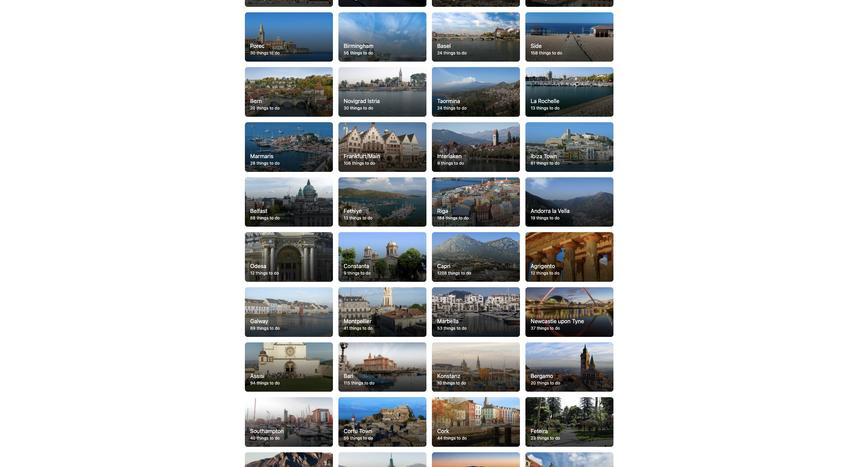 Task type: vqa. For each thing, say whether or not it's contained in the screenshot.
do related to Konstanz
yes



Task type: describe. For each thing, give the bounding box(es) containing it.
ibiza town 61 things to do
[[531, 153, 560, 166]]

konstanz
[[437, 373, 460, 379]]

belfast image
[[245, 177, 333, 227]]

constanta
[[344, 263, 369, 269]]

1208
[[437, 271, 447, 276]]

things for assisi
[[257, 381, 269, 386]]

things for bergamo
[[537, 381, 549, 386]]

things for fethiye
[[350, 216, 362, 221]]

birmingham
[[344, 43, 374, 49]]

do for porec
[[275, 51, 280, 56]]

40
[[250, 436, 256, 441]]

do for fethiye
[[368, 216, 373, 221]]

12 for agrigento
[[531, 271, 535, 276]]

do for agrigento
[[555, 271, 560, 276]]

assisi
[[250, 373, 265, 379]]

do for konstanz
[[461, 381, 466, 386]]

vella
[[558, 208, 570, 214]]

taormina image
[[432, 67, 520, 117]]

53
[[437, 326, 443, 331]]

birmingham 56 things to do
[[344, 43, 374, 56]]

wroclaw image
[[525, 453, 614, 467]]

upon
[[558, 318, 571, 324]]

fethiye 13 things to do
[[344, 208, 373, 221]]

things for bari
[[351, 381, 363, 386]]

lecco image
[[245, 453, 333, 467]]

agrigento
[[531, 263, 555, 269]]

to for southampton
[[270, 436, 274, 441]]

cork 44 things to do
[[437, 428, 467, 441]]

agrigento 12 things to do
[[531, 263, 560, 276]]

do for bergamo
[[555, 381, 560, 386]]

newcastle upon tyne 37 things to do
[[531, 318, 584, 331]]

do for bari
[[370, 381, 375, 386]]

frankfurt/main image
[[338, 122, 426, 172]]

to for feteira
[[550, 436, 554, 441]]

things for bern
[[257, 106, 269, 111]]

newcastle upon tyne image
[[525, 287, 614, 337]]

bari
[[344, 373, 354, 379]]

to for bern
[[270, 106, 274, 111]]

fethiye
[[344, 208, 362, 214]]

to inside the novigrad istria 30 things to do
[[363, 106, 367, 111]]

birmingham image
[[338, 12, 426, 62]]

things for cork
[[444, 436, 456, 441]]

ibiza
[[531, 153, 543, 159]]

things inside newcastle upon tyne 37 things to do
[[537, 326, 549, 331]]

corfu town 55 things to do
[[344, 428, 373, 441]]

to inside ibiza town 61 things to do
[[550, 161, 554, 166]]

89
[[250, 326, 256, 331]]

marbella 53 things to do
[[437, 318, 467, 331]]

do for southampton
[[275, 436, 280, 441]]

to for belfast
[[270, 216, 274, 221]]

side 158 things to do
[[531, 43, 562, 56]]

do for feteira
[[555, 436, 560, 441]]

94
[[250, 381, 256, 386]]

things for side
[[539, 51, 551, 56]]

do for assisi
[[275, 381, 280, 386]]

constanta image
[[338, 232, 426, 282]]

do inside ibiza town 61 things to do
[[555, 161, 560, 166]]

newcastle
[[531, 318, 557, 324]]

37
[[531, 326, 536, 331]]

feteira image
[[525, 398, 614, 447]]

basel
[[437, 43, 451, 49]]

frankfurt/main 106 things to do
[[344, 153, 380, 166]]

to inside newcastle upon tyne 37 things to do
[[550, 326, 554, 331]]

town for corfu town
[[359, 428, 372, 434]]

do for side
[[557, 51, 562, 56]]

do for frankfurt/main
[[370, 161, 375, 166]]

kusadası image
[[432, 453, 520, 467]]

19
[[531, 216, 535, 221]]

constanta 9 things to do
[[344, 263, 371, 276]]

perugia image
[[525, 0, 614, 7]]

to for montpellier
[[363, 326, 367, 331]]

marbella
[[437, 318, 459, 324]]

115
[[344, 381, 350, 386]]

istria
[[368, 98, 380, 104]]

things for marbella
[[444, 326, 456, 331]]

13 inside fethiye 13 things to do
[[344, 216, 348, 221]]

to for agrigento
[[550, 271, 554, 276]]

southampton
[[250, 428, 284, 434]]

do for constanta
[[366, 271, 371, 276]]

taormina
[[437, 98, 460, 104]]

things for capri
[[448, 271, 460, 276]]

assisi image
[[245, 343, 333, 392]]

to for capri
[[461, 271, 465, 276]]

24 for basel
[[437, 51, 442, 56]]

bergamo image
[[525, 343, 614, 392]]

bern
[[250, 98, 262, 104]]

things inside andorra la vella 19 things to do
[[537, 216, 549, 221]]

do for galway
[[275, 326, 280, 331]]

88
[[250, 216, 256, 221]]

things for riga
[[446, 216, 458, 221]]

fethiye image
[[338, 177, 426, 227]]

marmaris 28 things to do
[[250, 153, 280, 166]]

to for porec
[[270, 51, 274, 56]]

things inside la rochelle 13 things to do
[[537, 106, 549, 111]]

la
[[531, 98, 537, 104]]

30 inside porec 30 things to do
[[250, 51, 255, 56]]

do for montpellier
[[368, 326, 373, 331]]

la
[[552, 208, 557, 214]]

las palmas de gran canaria image
[[432, 0, 520, 7]]

44
[[437, 436, 443, 441]]

106
[[344, 161, 351, 166]]

do for basel
[[462, 51, 467, 56]]

20 for bern
[[250, 106, 255, 111]]

to for riga
[[459, 216, 463, 221]]

to for marmaris
[[270, 161, 274, 166]]

things for birmingham
[[350, 51, 362, 56]]

to for galway
[[270, 326, 274, 331]]

30 inside the novigrad istria 30 things to do
[[344, 106, 349, 111]]

do for capri
[[466, 271, 471, 276]]

to for fethiye
[[363, 216, 367, 221]]

things for taormina
[[444, 106, 456, 111]]

24 for taormina
[[437, 106, 442, 111]]

rochelle
[[538, 98, 560, 104]]

montpellier
[[344, 318, 372, 324]]

interlaken
[[437, 153, 462, 159]]

61
[[531, 161, 535, 166]]

to for assisi
[[270, 381, 274, 386]]

montpellier 41 things to do
[[344, 318, 373, 331]]

to for taormina
[[457, 106, 461, 111]]

marmaris image
[[245, 122, 333, 172]]

bari 115 things to do
[[344, 373, 375, 386]]

do for marmaris
[[275, 161, 280, 166]]

to inside andorra la vella 19 things to do
[[550, 216, 554, 221]]

to for bergamo
[[550, 381, 554, 386]]

do inside la rochelle 13 things to do
[[555, 106, 560, 111]]

do inside the novigrad istria 30 things to do
[[368, 106, 373, 111]]



Task type: locate. For each thing, give the bounding box(es) containing it.
la rochelle image
[[525, 67, 614, 117]]

things inside bern 20 things to do
[[257, 106, 269, 111]]

things inside odesa 12 things to do
[[256, 271, 268, 276]]

to inside cork 44 things to do
[[457, 436, 461, 441]]

55
[[344, 436, 349, 441]]

things down marbella
[[444, 326, 456, 331]]

things down rochelle
[[537, 106, 549, 111]]

20 inside bergamo 20 things to do
[[531, 381, 536, 386]]

to inside bari 115 things to do
[[365, 381, 368, 386]]

0 horizontal spatial town
[[359, 428, 372, 434]]

20 for bergamo
[[531, 381, 536, 386]]

tyne
[[572, 318, 584, 324]]

0 horizontal spatial 30
[[250, 51, 255, 56]]

things down galway
[[257, 326, 269, 331]]

2 12 from the left
[[531, 271, 535, 276]]

to inside the frankfurt/main 106 things to do
[[365, 161, 369, 166]]

things inside bergamo 20 things to do
[[537, 381, 549, 386]]

things for southampton
[[257, 436, 269, 441]]

24
[[437, 51, 442, 56], [437, 106, 442, 111]]

things inside galway 89 things to do
[[257, 326, 269, 331]]

interlaken image
[[432, 122, 520, 172]]

town right ibiza
[[544, 153, 557, 159]]

do inside agrigento 12 things to do
[[555, 271, 560, 276]]

to inside assisi 94 things to do
[[270, 381, 274, 386]]

things down ibiza
[[537, 161, 549, 166]]

things down feteira
[[537, 436, 549, 441]]

do inside cork 44 things to do
[[462, 436, 467, 441]]

montpellier image
[[338, 287, 426, 337]]

town right corfu
[[359, 428, 372, 434]]

to for bari
[[365, 381, 368, 386]]

southampton 40 things to do
[[250, 428, 284, 441]]

do
[[275, 51, 280, 56], [368, 51, 373, 56], [462, 51, 467, 56], [557, 51, 562, 56], [275, 106, 280, 111], [368, 106, 373, 111], [462, 106, 467, 111], [555, 106, 560, 111], [275, 161, 280, 166], [370, 161, 375, 166], [459, 161, 464, 166], [555, 161, 560, 166], [275, 216, 280, 221], [368, 216, 373, 221], [464, 216, 469, 221], [555, 216, 560, 221], [274, 271, 279, 276], [366, 271, 371, 276], [466, 271, 471, 276], [555, 271, 560, 276], [275, 326, 280, 331], [368, 326, 373, 331], [462, 326, 467, 331], [555, 326, 560, 331], [275, 381, 280, 386], [370, 381, 375, 386], [461, 381, 466, 386], [555, 381, 560, 386], [275, 436, 280, 441], [368, 436, 373, 441], [462, 436, 467, 441], [555, 436, 560, 441]]

do for birmingham
[[368, 51, 373, 56]]

13 down fethiye
[[344, 216, 348, 221]]

things down interlaken
[[441, 161, 453, 166]]

to for birmingham
[[363, 51, 367, 56]]

to for constanta
[[361, 271, 365, 276]]

to inside montpellier 41 things to do
[[363, 326, 367, 331]]

things inside side 158 things to do
[[539, 51, 551, 56]]

things inside the novigrad istria 30 things to do
[[350, 106, 362, 111]]

do inside newcastle upon tyne 37 things to do
[[555, 326, 560, 331]]

9 for interlaken
[[437, 161, 440, 166]]

belfast 88 things to do
[[250, 208, 280, 221]]

do inside bari 115 things to do
[[370, 381, 375, 386]]

things inside capri 1208 things to do
[[448, 271, 460, 276]]

things down porec
[[257, 51, 269, 56]]

12 inside odesa 12 things to do
[[250, 271, 255, 276]]

things inside "konstanz 10 things to do"
[[443, 381, 455, 386]]

9 for constanta
[[344, 271, 346, 276]]

andorra la vella 19 things to do
[[531, 208, 570, 221]]

do for riga
[[464, 216, 469, 221]]

do inside odesa 12 things to do
[[274, 271, 279, 276]]

24 down basel
[[437, 51, 442, 56]]

capri
[[437, 263, 451, 269]]

things down andorra
[[537, 216, 549, 221]]

things inside bari 115 things to do
[[351, 381, 363, 386]]

andorra la vella image
[[525, 177, 614, 227]]

to inside birmingham 56 things to do
[[363, 51, 367, 56]]

things for odesa
[[256, 271, 268, 276]]

odesa 12 things to do
[[250, 263, 279, 276]]

do for cork
[[462, 436, 467, 441]]

things down basel
[[444, 51, 456, 56]]

41
[[344, 326, 348, 331]]

0 horizontal spatial 9
[[344, 271, 346, 276]]

frankfurt/main
[[344, 153, 380, 159]]

things for constanta
[[348, 271, 360, 276]]

do inside constanta 9 things to do
[[366, 271, 371, 276]]

do inside bern 20 things to do
[[275, 106, 280, 111]]

things down belfast
[[257, 216, 269, 221]]

marmaris
[[250, 153, 274, 159]]

12
[[250, 271, 255, 276], [531, 271, 535, 276]]

1 horizontal spatial 30
[[344, 106, 349, 111]]

galway image
[[245, 287, 333, 337]]

to inside marmaris 28 things to do
[[270, 161, 274, 166]]

do inside the riga 184 things to do
[[464, 216, 469, 221]]

to inside constanta 9 things to do
[[361, 271, 365, 276]]

184
[[437, 216, 445, 221]]

basel image
[[432, 12, 520, 62]]

9 down interlaken
[[437, 161, 440, 166]]

things for belfast
[[257, 216, 269, 221]]

freiburg im breisgau image
[[338, 453, 426, 467]]

things right 158
[[539, 51, 551, 56]]

do inside montpellier 41 things to do
[[368, 326, 373, 331]]

things
[[257, 51, 269, 56], [350, 51, 362, 56], [444, 51, 456, 56], [539, 51, 551, 56], [257, 106, 269, 111], [350, 106, 362, 111], [444, 106, 456, 111], [537, 106, 549, 111], [257, 161, 269, 166], [352, 161, 364, 166], [441, 161, 453, 166], [537, 161, 549, 166], [257, 216, 269, 221], [350, 216, 362, 221], [446, 216, 458, 221], [537, 216, 549, 221], [256, 271, 268, 276], [348, 271, 360, 276], [448, 271, 460, 276], [537, 271, 549, 276], [257, 326, 269, 331], [350, 326, 362, 331], [444, 326, 456, 331], [537, 326, 549, 331], [257, 381, 269, 386], [351, 381, 363, 386], [443, 381, 455, 386], [537, 381, 549, 386], [257, 436, 269, 441], [350, 436, 362, 441], [444, 436, 456, 441], [537, 436, 549, 441]]

9 down "constanta"
[[344, 271, 346, 276]]

things for interlaken
[[441, 161, 453, 166]]

things down odesa
[[256, 271, 268, 276]]

things down taormina
[[444, 106, 456, 111]]

things inside montpellier 41 things to do
[[350, 326, 362, 331]]

basel 24 things to do
[[437, 43, 467, 56]]

things right 115
[[351, 381, 363, 386]]

do inside "konstanz 10 things to do"
[[461, 381, 466, 386]]

0 vertical spatial 9
[[437, 161, 440, 166]]

riga image
[[432, 177, 520, 227]]

to for konstanz
[[456, 381, 460, 386]]

do inside marmaris 28 things to do
[[275, 161, 280, 166]]

to inside "taormina 24 things to do"
[[457, 106, 461, 111]]

things for frankfurt/main
[[352, 161, 364, 166]]

bern image
[[245, 67, 333, 117]]

do inside side 158 things to do
[[557, 51, 562, 56]]

things for basel
[[444, 51, 456, 56]]

things right 184
[[446, 216, 458, 221]]

to inside agrigento 12 things to do
[[550, 271, 554, 276]]

12 down odesa
[[250, 271, 255, 276]]

things down cork at right bottom
[[444, 436, 456, 441]]

things down novigrad
[[350, 106, 362, 111]]

20
[[250, 106, 255, 111], [531, 381, 536, 386]]

galway
[[250, 318, 268, 324]]

do for marbella
[[462, 326, 467, 331]]

things inside "taormina 24 things to do"
[[444, 106, 456, 111]]

to inside "konstanz 10 things to do"
[[456, 381, 460, 386]]

to inside capri 1208 things to do
[[461, 271, 465, 276]]

things down bern
[[257, 106, 269, 111]]

20 down bern
[[250, 106, 255, 111]]

1 vertical spatial 24
[[437, 106, 442, 111]]

andorra
[[531, 208, 551, 214]]

do inside andorra la vella 19 things to do
[[555, 216, 560, 221]]

10
[[437, 381, 442, 386]]

12 inside agrigento 12 things to do
[[531, 271, 535, 276]]

to for odesa
[[269, 271, 273, 276]]

1 vertical spatial town
[[359, 428, 372, 434]]

1 horizontal spatial town
[[544, 153, 557, 159]]

things inside constanta 9 things to do
[[348, 271, 360, 276]]

28
[[250, 161, 255, 166]]

to inside the riga 184 things to do
[[459, 216, 463, 221]]

things down southampton
[[257, 436, 269, 441]]

riga 184 things to do
[[437, 208, 469, 221]]

things down corfu
[[350, 436, 362, 441]]

to for interlaken
[[454, 161, 458, 166]]

56
[[344, 51, 349, 56]]

things inside 'interlaken 9 things to do'
[[441, 161, 453, 166]]

30 down porec
[[250, 51, 255, 56]]

do inside fethiye 13 things to do
[[368, 216, 373, 221]]

things down the montpellier
[[350, 326, 362, 331]]

do inside galway 89 things to do
[[275, 326, 280, 331]]

0 vertical spatial 13
[[531, 106, 535, 111]]

20 down bergamo
[[531, 381, 536, 386]]

bari image
[[338, 343, 426, 392]]

do inside basel 24 things to do
[[462, 51, 467, 56]]

to for basel
[[457, 51, 461, 56]]

do inside bergamo 20 things to do
[[555, 381, 560, 386]]

0 vertical spatial 24
[[437, 51, 442, 56]]

to inside porec 30 things to do
[[270, 51, 274, 56]]

do for belfast
[[275, 216, 280, 221]]

do for bern
[[275, 106, 280, 111]]

riga
[[437, 208, 448, 214]]

southampton image
[[245, 398, 333, 447]]

30 down novigrad
[[344, 106, 349, 111]]

30
[[250, 51, 255, 56], [344, 106, 349, 111]]

town inside ibiza town 61 things to do
[[544, 153, 557, 159]]

9
[[437, 161, 440, 166], [344, 271, 346, 276]]

to inside marbella 53 things to do
[[457, 326, 461, 331]]

1 horizontal spatial 20
[[531, 381, 536, 386]]

1 12 from the left
[[250, 271, 255, 276]]

konstanz image
[[432, 343, 520, 392]]

things right 1208
[[448, 271, 460, 276]]

24 inside "taormina 24 things to do"
[[437, 106, 442, 111]]

to inside belfast 88 things to do
[[270, 216, 274, 221]]

interlaken 9 things to do
[[437, 153, 464, 166]]

santa cruz de tenerife image
[[338, 0, 426, 7]]

1 horizontal spatial 13
[[531, 106, 535, 111]]

to for frankfurt/main
[[365, 161, 369, 166]]

la rochelle 13 things to do
[[531, 98, 560, 111]]

corfu town image
[[338, 398, 426, 447]]

do for taormina
[[462, 106, 467, 111]]

things inside belfast 88 things to do
[[257, 216, 269, 221]]

bergamo 20 things to do
[[531, 373, 560, 386]]

things inside fethiye 13 things to do
[[350, 216, 362, 221]]

24 down taormina
[[437, 106, 442, 111]]

1 vertical spatial 20
[[531, 381, 536, 386]]

23
[[531, 436, 536, 441]]

things down agrigento
[[537, 271, 549, 276]]

to inside feteira 23 things to do
[[550, 436, 554, 441]]

13 down the la
[[531, 106, 535, 111]]

12 for odesa
[[250, 271, 255, 276]]

1 horizontal spatial 12
[[531, 271, 535, 276]]

cork
[[437, 428, 449, 434]]

0 horizontal spatial 12
[[250, 271, 255, 276]]

things down fethiye
[[350, 216, 362, 221]]

things inside corfu town 55 things to do
[[350, 436, 362, 441]]

things down "constanta"
[[348, 271, 360, 276]]

corfu
[[344, 428, 358, 434]]

porec
[[250, 43, 265, 49]]

20 inside bern 20 things to do
[[250, 106, 255, 111]]

to inside fethiye 13 things to do
[[363, 216, 367, 221]]

things down frankfurt/main
[[352, 161, 364, 166]]

feteira 23 things to do
[[531, 428, 560, 441]]

to for marbella
[[457, 326, 461, 331]]

to inside 'interlaken 9 things to do'
[[454, 161, 458, 166]]

things for konstanz
[[443, 381, 455, 386]]

to inside bern 20 things to do
[[270, 106, 274, 111]]

things for agrigento
[[537, 271, 549, 276]]

konstanz 10 things to do
[[437, 373, 466, 386]]

do inside the frankfurt/main 106 things to do
[[370, 161, 375, 166]]

0 horizontal spatial 13
[[344, 216, 348, 221]]

to for cork
[[457, 436, 461, 441]]

galway 89 things to do
[[250, 318, 280, 331]]

things inside cork 44 things to do
[[444, 436, 456, 441]]

do for interlaken
[[459, 161, 464, 166]]

things inside feteira 23 things to do
[[537, 436, 549, 441]]

things inside ibiza town 61 things to do
[[537, 161, 549, 166]]

novigrad istria image
[[338, 67, 426, 117]]

things inside assisi 94 things to do
[[257, 381, 269, 386]]

belfast
[[250, 208, 267, 214]]

do inside corfu town 55 things to do
[[368, 436, 373, 441]]

to
[[270, 51, 274, 56], [363, 51, 367, 56], [457, 51, 461, 56], [552, 51, 556, 56], [270, 106, 274, 111], [363, 106, 367, 111], [457, 106, 461, 111], [550, 106, 554, 111], [270, 161, 274, 166], [365, 161, 369, 166], [454, 161, 458, 166], [550, 161, 554, 166], [270, 216, 274, 221], [363, 216, 367, 221], [459, 216, 463, 221], [550, 216, 554, 221], [269, 271, 273, 276], [361, 271, 365, 276], [461, 271, 465, 276], [550, 271, 554, 276], [270, 326, 274, 331], [363, 326, 367, 331], [457, 326, 461, 331], [550, 326, 554, 331], [270, 381, 274, 386], [365, 381, 368, 386], [456, 381, 460, 386], [550, 381, 554, 386], [270, 436, 274, 441], [363, 436, 367, 441], [457, 436, 461, 441], [550, 436, 554, 441]]

things for feteira
[[537, 436, 549, 441]]

0 vertical spatial town
[[544, 153, 557, 159]]

to inside odesa 12 things to do
[[269, 271, 273, 276]]

do inside birmingham 56 things to do
[[368, 51, 373, 56]]

things down 'assisi'
[[257, 381, 269, 386]]

things inside the frankfurt/main 106 things to do
[[352, 161, 364, 166]]

do inside marbella 53 things to do
[[462, 326, 467, 331]]

9 inside constanta 9 things to do
[[344, 271, 346, 276]]

13
[[531, 106, 535, 111], [344, 216, 348, 221]]

town for ibiza town
[[544, 153, 557, 159]]

13 inside la rochelle 13 things to do
[[531, 106, 535, 111]]

marbella image
[[432, 287, 520, 337]]

bergamo
[[531, 373, 553, 379]]

novigrad
[[344, 98, 366, 104]]

capri image
[[432, 232, 520, 282]]

1 horizontal spatial 9
[[437, 161, 440, 166]]

2 24 from the top
[[437, 106, 442, 111]]

things inside marbella 53 things to do
[[444, 326, 456, 331]]

capri 1208 things to do
[[437, 263, 471, 276]]

to inside side 158 things to do
[[552, 51, 556, 56]]

porec 30 things to do
[[250, 43, 280, 56]]

things for marmaris
[[257, 161, 269, 166]]

things inside basel 24 things to do
[[444, 51, 456, 56]]

things down 'marmaris' in the top left of the page
[[257, 161, 269, 166]]

do inside 'interlaken 9 things to do'
[[459, 161, 464, 166]]

0 vertical spatial 20
[[250, 106, 255, 111]]

do inside feteira 23 things to do
[[555, 436, 560, 441]]

0 vertical spatial 30
[[250, 51, 255, 56]]

do inside capri 1208 things to do
[[466, 271, 471, 276]]

do inside belfast 88 things to do
[[275, 216, 280, 221]]

cork image
[[432, 398, 520, 447]]

to inside corfu town 55 things to do
[[363, 436, 367, 441]]

things for galway
[[257, 326, 269, 331]]

town
[[544, 153, 557, 159], [359, 428, 372, 434]]

bern 20 things to do
[[250, 98, 280, 111]]

town inside corfu town 55 things to do
[[359, 428, 372, 434]]

to for side
[[552, 51, 556, 56]]

things for montpellier
[[350, 326, 362, 331]]

things inside marmaris 28 things to do
[[257, 161, 269, 166]]

odesa
[[250, 263, 266, 269]]

things inside the riga 184 things to do
[[446, 216, 458, 221]]

1 vertical spatial 30
[[344, 106, 349, 111]]

things down bergamo
[[537, 381, 549, 386]]

do for odesa
[[274, 271, 279, 276]]

side
[[531, 43, 542, 49]]

side image
[[525, 12, 614, 62]]

things for porec
[[257, 51, 269, 56]]

1 vertical spatial 13
[[344, 216, 348, 221]]

158
[[531, 51, 538, 56]]

9 inside 'interlaken 9 things to do'
[[437, 161, 440, 166]]

to inside la rochelle 13 things to do
[[550, 106, 554, 111]]

ibiza town image
[[525, 122, 614, 172]]

porec image
[[245, 12, 333, 62]]

novigrad istria 30 things to do
[[344, 98, 380, 111]]

odesa image
[[245, 232, 333, 282]]

things down 'konstanz'
[[443, 381, 455, 386]]

agrigento image
[[525, 232, 614, 282]]

0 horizontal spatial 20
[[250, 106, 255, 111]]

things down birmingham at the top left of the page
[[350, 51, 362, 56]]

do inside porec 30 things to do
[[275, 51, 280, 56]]

1 24 from the top
[[437, 51, 442, 56]]

12 down agrigento
[[531, 271, 535, 276]]

to inside galway 89 things to do
[[270, 326, 274, 331]]

assisi 94 things to do
[[250, 373, 280, 386]]

dijon image
[[245, 0, 333, 7]]

to inside southampton 40 things to do
[[270, 436, 274, 441]]

do inside southampton 40 things to do
[[275, 436, 280, 441]]

things inside porec 30 things to do
[[257, 51, 269, 56]]

24 inside basel 24 things to do
[[437, 51, 442, 56]]

1 vertical spatial 9
[[344, 271, 346, 276]]

taormina 24 things to do
[[437, 98, 467, 111]]

things down newcastle
[[537, 326, 549, 331]]

feteira
[[531, 428, 548, 434]]



